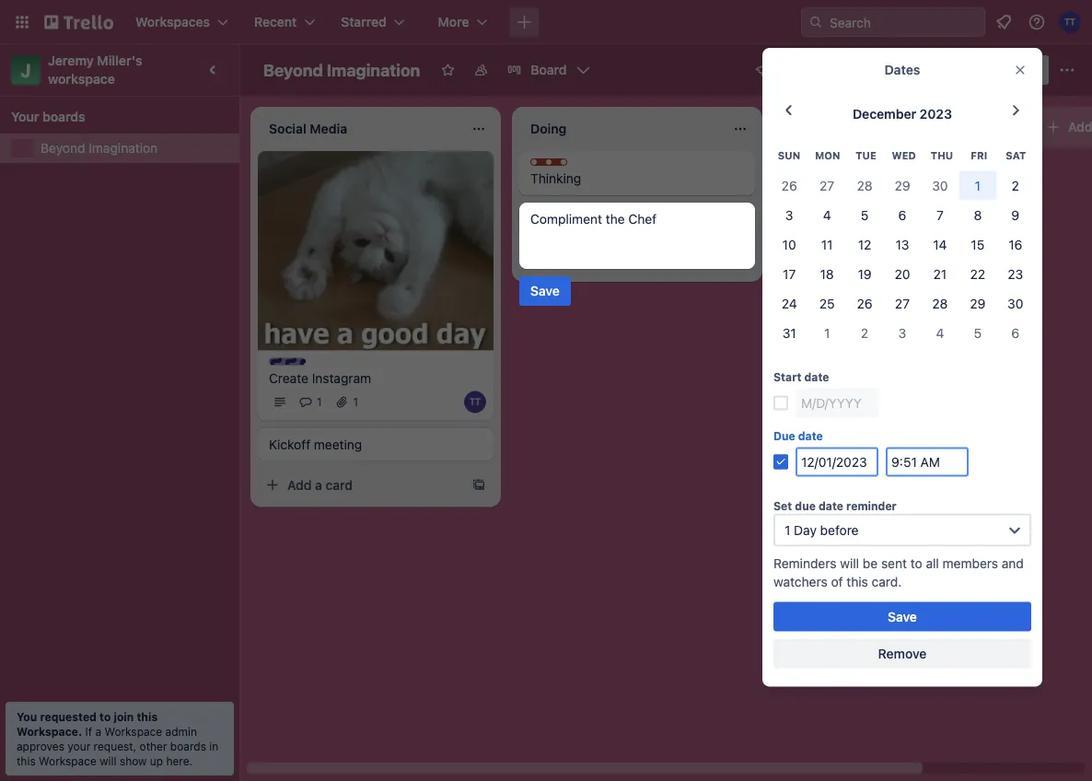 Task type: vqa. For each thing, say whether or not it's contained in the screenshot.
- at the top left of the page
no



Task type: describe. For each thing, give the bounding box(es) containing it.
11 button
[[809, 230, 846, 259]]

to inside the you requested to join this workspace.
[[100, 710, 111, 723]]

color: bold red, title: "thoughts" element
[[531, 158, 600, 172]]

a down mon
[[839, 167, 846, 182]]

chef
[[629, 211, 657, 227]]

set
[[774, 500, 793, 513]]

create board or workspace image
[[516, 13, 534, 31]]

be
[[863, 555, 878, 571]]

add a card button for kickoff meeting
[[258, 470, 464, 500]]

add a card button for compliment the chef
[[520, 245, 726, 275]]

0 horizontal spatial 5 button
[[846, 200, 884, 230]]

before
[[821, 522, 859, 537]]

compliment the chef link
[[531, 210, 744, 229]]

fri
[[971, 150, 988, 162]]

remove
[[879, 646, 927, 661]]

j
[[21, 59, 31, 81]]

0 horizontal spatial 3 button
[[771, 200, 809, 230]]

card up the 11
[[830, 210, 858, 225]]

your boards with 1 items element
[[11, 106, 219, 128]]

13
[[896, 237, 910, 252]]

2 horizontal spatial add a card
[[811, 167, 876, 182]]

2 vertical spatial date
[[819, 500, 844, 513]]

thinking
[[531, 171, 582, 186]]

members inside reminders will be sent to all members and watchers of this card.
[[943, 555, 999, 571]]

change for change members
[[794, 276, 841, 291]]

change cover
[[794, 309, 878, 324]]

15
[[972, 237, 985, 252]]

edit dates button
[[763, 402, 866, 431]]

wed
[[892, 150, 917, 162]]

rubyanndersson (rubyanndersson) image
[[946, 57, 972, 83]]

M/D/YYYY text field
[[796, 388, 879, 418]]

move
[[794, 342, 827, 357]]

your
[[11, 109, 39, 124]]

0 vertical spatial 6 button
[[884, 200, 922, 230]]

december
[[853, 106, 917, 122]]

up
[[150, 755, 163, 768]]

26 for the topmost 26 button
[[782, 178, 798, 193]]

1 horizontal spatial 26 button
[[846, 289, 884, 318]]

in
[[209, 740, 219, 753]]

all
[[926, 555, 940, 571]]

1 horizontal spatial 2 button
[[997, 171, 1035, 200]]

workspace.
[[17, 725, 82, 738]]

due date
[[774, 430, 824, 443]]

card.
[[872, 574, 902, 589]]

compliment the chef
[[531, 211, 657, 227]]

create from template… image for compliment the chef
[[733, 252, 748, 267]]

day
[[794, 522, 817, 537]]

0 horizontal spatial beyond imagination
[[41, 141, 158, 156]]

0 vertical spatial 30
[[933, 178, 949, 193]]

reminder
[[847, 500, 897, 513]]

automation image
[[780, 55, 806, 81]]

add button
[[1036, 107, 1093, 147]]

1 vertical spatial workspace
[[39, 755, 97, 768]]

3 for left 3 button
[[786, 207, 794, 222]]

0 horizontal spatial 27 button
[[809, 171, 846, 200]]

0 notifications image
[[993, 11, 1015, 33]]

0 vertical spatial workspace
[[104, 725, 162, 738]]

add down 'compliment' on the top
[[549, 252, 574, 267]]

0 horizontal spatial save button
[[520, 276, 571, 306]]

1 vertical spatial 30
[[1008, 296, 1024, 311]]

8 button
[[960, 200, 997, 230]]

18
[[821, 266, 835, 281]]

power ups image
[[754, 63, 769, 77]]

1 vertical spatial 2
[[861, 325, 869, 340]]

to inside reminders will be sent to all members and watchers of this card.
[[911, 555, 923, 571]]

1 vertical spatial 27 button
[[884, 289, 922, 318]]

1 down create instagram
[[317, 396, 322, 409]]

jeremy miller's workspace
[[48, 53, 146, 87]]

imagination inside text field
[[327, 60, 421, 80]]

board button
[[500, 55, 599, 85]]

21 button
[[922, 259, 960, 289]]

0 vertical spatial 6
[[899, 207, 907, 222]]

1 horizontal spatial 1 button
[[960, 171, 997, 200]]

10
[[783, 237, 797, 252]]

12
[[858, 237, 872, 252]]

0 vertical spatial create from template… image
[[995, 168, 1010, 182]]

0 vertical spatial 2
[[1012, 178, 1020, 193]]

will inside if a workspace admin approves your request, other boards in this workspace will show up here.
[[100, 755, 117, 768]]

3 for the rightmost 3 button
[[899, 325, 907, 340]]

show menu image
[[1059, 61, 1077, 79]]

request,
[[94, 740, 137, 753]]

december 2023
[[853, 106, 953, 122]]

start date
[[774, 371, 830, 384]]

0 horizontal spatial 28
[[857, 178, 873, 193]]

add a card for compliment the chef
[[549, 252, 615, 267]]

tue
[[856, 150, 877, 162]]

1 horizontal spatial 6
[[1012, 325, 1020, 340]]

if
[[85, 725, 92, 738]]

close popover image
[[1014, 63, 1028, 77]]

open card
[[794, 210, 858, 225]]

due
[[774, 430, 796, 443]]

a down the kickoff meeting at bottom
[[315, 477, 322, 492]]

thinking link
[[531, 170, 744, 188]]

27 for leftmost 27 button
[[820, 178, 835, 193]]

1 vertical spatial 5 button
[[960, 318, 997, 348]]

1 for leftmost '1' button
[[825, 325, 830, 340]]

0 horizontal spatial 29 button
[[884, 171, 922, 200]]

will inside reminders will be sent to all members and watchers of this card.
[[841, 555, 860, 571]]

Board name text field
[[254, 55, 430, 85]]

board
[[531, 62, 567, 77]]

cover
[[844, 309, 878, 324]]

0 vertical spatial add a card button
[[781, 160, 988, 190]]

workspace
[[48, 71, 115, 87]]

14
[[934, 237, 948, 252]]

open information menu image
[[1028, 13, 1047, 31]]

change members
[[794, 276, 902, 291]]

0 vertical spatial 4 button
[[809, 200, 846, 230]]

1 vertical spatial imagination
[[89, 141, 158, 156]]

0 vertical spatial 28 button
[[846, 171, 884, 200]]

your boards
[[11, 109, 85, 124]]

25
[[820, 296, 835, 311]]

and
[[1002, 555, 1024, 571]]

compliment
[[531, 211, 603, 227]]

22 button
[[960, 259, 997, 289]]

1 horizontal spatial 4
[[937, 325, 945, 340]]

create
[[269, 370, 309, 386]]

card for kickoff meeting's create from template… icon
[[326, 477, 353, 492]]

1 day before
[[785, 522, 859, 537]]

17 button
[[771, 259, 809, 289]]

1 vertical spatial beyond
[[41, 141, 85, 156]]

19
[[858, 266, 872, 281]]

dates
[[821, 409, 855, 424]]

0 horizontal spatial boards
[[42, 109, 85, 124]]

this inside the you requested to join this workspace.
[[137, 710, 158, 723]]

25 button
[[809, 289, 846, 318]]

open
[[794, 210, 827, 225]]

join
[[114, 710, 134, 723]]

16
[[1009, 237, 1023, 252]]

instagram
[[312, 370, 371, 386]]

add down kickoff
[[287, 477, 312, 492]]

1 for 1 day before
[[785, 522, 791, 537]]

primary element
[[0, 0, 1093, 44]]

7 button
[[922, 200, 960, 230]]

24
[[782, 296, 798, 311]]

other
[[140, 740, 167, 753]]

thoughts
[[549, 159, 600, 172]]



Task type: locate. For each thing, give the bounding box(es) containing it.
30 down the thu
[[933, 178, 949, 193]]

imagination down your boards with 1 items element
[[89, 141, 158, 156]]

0 horizontal spatial 2
[[861, 325, 869, 340]]

1 horizontal spatial imagination
[[327, 60, 421, 80]]

share button
[[977, 55, 1049, 85]]

30
[[933, 178, 949, 193], [1008, 296, 1024, 311]]

1 button up 8
[[960, 171, 997, 200]]

workspace down your
[[39, 755, 97, 768]]

23
[[1008, 266, 1024, 281]]

19 button
[[846, 259, 884, 289]]

star or unstar board image
[[441, 63, 456, 77]]

30 button
[[922, 171, 960, 200], [997, 289, 1035, 318]]

add a card
[[811, 167, 876, 182], [549, 252, 615, 267], [287, 477, 353, 492]]

mon
[[816, 150, 841, 162]]

1 vertical spatial 4 button
[[922, 318, 960, 348]]

1 for rightmost '1' button
[[975, 178, 981, 193]]

5 button down "22" button at the right top of page
[[960, 318, 997, 348]]

open card link
[[763, 203, 869, 232]]

kickoff
[[269, 437, 311, 452]]

copy button
[[763, 369, 837, 398]]

add a card down mon
[[811, 167, 876, 182]]

last month image
[[778, 100, 800, 122]]

3 button up 10
[[771, 200, 809, 230]]

create from template… image
[[995, 168, 1010, 182], [733, 252, 748, 267], [472, 478, 486, 492]]

31 button
[[771, 318, 809, 348]]

Search field
[[824, 8, 985, 36]]

0 vertical spatial 29 button
[[884, 171, 922, 200]]

jeremy miller (jeremymiller198) image
[[922, 57, 948, 83]]

add
[[1069, 119, 1093, 135], [811, 167, 835, 182], [549, 252, 574, 267], [287, 477, 312, 492]]

labels
[[821, 243, 857, 258]]

1 vertical spatial 3
[[899, 325, 907, 340]]

archive
[[794, 442, 840, 457]]

12 button
[[846, 230, 884, 259]]

save button down 'compliment' on the top
[[520, 276, 571, 306]]

6 button up 13
[[884, 200, 922, 230]]

add a card button down december
[[781, 160, 988, 190]]

4 up the 11
[[823, 207, 832, 222]]

kickoff meeting link
[[269, 435, 483, 454]]

26 button down sun
[[771, 171, 809, 200]]

1 edit from the top
[[794, 243, 818, 258]]

26 down change members
[[857, 296, 873, 311]]

1 horizontal spatial 29 button
[[960, 289, 997, 318]]

this inside reminders will be sent to all members and watchers of this card.
[[847, 574, 869, 589]]

29
[[895, 178, 911, 193], [971, 296, 986, 311]]

here.
[[166, 755, 193, 768]]

6 down 23 button
[[1012, 325, 1020, 340]]

2 vertical spatial add a card button
[[258, 470, 464, 500]]

boards
[[42, 109, 85, 124], [170, 740, 206, 753]]

1 down fri
[[975, 178, 981, 193]]

sat
[[1006, 150, 1027, 162]]

0 horizontal spatial 1 button
[[809, 318, 846, 348]]

27 button down 20
[[884, 289, 922, 318]]

2 down the cover
[[861, 325, 869, 340]]

0 vertical spatial save button
[[520, 276, 571, 306]]

move button
[[763, 335, 838, 365]]

0 horizontal spatial save
[[531, 283, 560, 299]]

0 vertical spatial 3 button
[[771, 200, 809, 230]]

0 vertical spatial 27
[[820, 178, 835, 193]]

5 button up 12
[[846, 200, 884, 230]]

1 button down 25
[[809, 318, 846, 348]]

26 down sun
[[782, 178, 798, 193]]

archive button
[[763, 435, 851, 464]]

remove button
[[774, 639, 1032, 668]]

17
[[783, 266, 796, 281]]

0 vertical spatial 5
[[861, 207, 869, 222]]

15 button
[[960, 230, 997, 259]]

0 horizontal spatial members
[[844, 276, 902, 291]]

to left all
[[911, 555, 923, 571]]

1 vertical spatial boards
[[170, 740, 206, 753]]

add a card for kickoff meeting
[[287, 477, 353, 492]]

0 vertical spatial 1 button
[[960, 171, 997, 200]]

0 vertical spatial beyond imagination
[[264, 60, 421, 80]]

add down show menu image at the top of page
[[1069, 119, 1093, 135]]

29 for left 29 button
[[895, 178, 911, 193]]

0 horizontal spatial to
[[100, 710, 111, 723]]

meeting
[[314, 437, 362, 452]]

terry turtle (terryturtle) image
[[1060, 11, 1082, 33]]

1 vertical spatial 6
[[1012, 325, 1020, 340]]

save for left the save button
[[531, 283, 560, 299]]

5 for 5 button to the left
[[861, 207, 869, 222]]

0 horizontal spatial 4
[[823, 207, 832, 222]]

1 horizontal spatial to
[[911, 555, 923, 571]]

1 horizontal spatial 4 button
[[922, 318, 960, 348]]

date up before
[[819, 500, 844, 513]]

0 horizontal spatial add a card button
[[258, 470, 464, 500]]

1 button
[[960, 171, 997, 200], [809, 318, 846, 348]]

1 down change cover
[[825, 325, 830, 340]]

0 vertical spatial terry turtle (terryturtle) image
[[898, 57, 924, 83]]

show
[[120, 755, 147, 768]]

6 button down 23 button
[[997, 318, 1035, 348]]

0 vertical spatial change
[[794, 276, 841, 291]]

1 horizontal spatial 3
[[899, 325, 907, 340]]

5 up 12
[[861, 207, 869, 222]]

create instagram link
[[269, 369, 483, 387]]

reminders will be sent to all members and watchers of this card.
[[774, 555, 1024, 589]]

27 for 27 button to the bottom
[[896, 296, 910, 311]]

5 for bottom 5 button
[[974, 325, 982, 340]]

date for start date
[[805, 371, 830, 384]]

to
[[911, 555, 923, 571], [100, 710, 111, 723]]

next month image
[[1005, 100, 1028, 122]]

admin
[[165, 725, 197, 738]]

1 horizontal spatial boards
[[170, 740, 206, 753]]

0 horizontal spatial 28 button
[[846, 171, 884, 200]]

27
[[820, 178, 835, 193], [896, 296, 910, 311]]

will left be
[[841, 555, 860, 571]]

1 horizontal spatial 27
[[896, 296, 910, 311]]

1 horizontal spatial save
[[888, 609, 918, 624]]

27 button down mon
[[809, 171, 846, 200]]

thoughts thinking
[[531, 159, 600, 186]]

this down approves
[[17, 755, 36, 768]]

save up 'remove'
[[888, 609, 918, 624]]

26 button
[[771, 171, 809, 200], [846, 289, 884, 318]]

0 vertical spatial 28
[[857, 178, 873, 193]]

set due date reminder
[[774, 500, 897, 513]]

1 left day
[[785, 522, 791, 537]]

4
[[823, 207, 832, 222], [937, 325, 945, 340]]

1 vertical spatial 5
[[974, 325, 982, 340]]

30 down 23 button
[[1008, 296, 1024, 311]]

0 horizontal spatial this
[[17, 755, 36, 768]]

1 vertical spatial 28
[[933, 296, 949, 311]]

0 horizontal spatial create from template… image
[[472, 478, 486, 492]]

1 horizontal spatial 3 button
[[884, 318, 922, 348]]

a down the compliment the chef
[[577, 252, 584, 267]]

edit inside button
[[794, 409, 818, 424]]

create from template… image for kickoff meeting
[[472, 478, 486, 492]]

save down 'compliment' on the top
[[531, 283, 560, 299]]

1 vertical spatial terry turtle (terryturtle) image
[[464, 391, 486, 413]]

date
[[805, 371, 830, 384], [799, 430, 824, 443], [819, 500, 844, 513]]

card down tue
[[849, 167, 876, 182]]

boards right your
[[42, 109, 85, 124]]

a inside if a workspace admin approves your request, other boards in this workspace will show up here.
[[95, 725, 101, 738]]

29 down "22" button at the right top of page
[[971, 296, 986, 311]]

29 button down the 22 at the right of the page
[[960, 289, 997, 318]]

workspace visible image
[[474, 63, 489, 77]]

1 horizontal spatial 30 button
[[997, 289, 1035, 318]]

2 down sat
[[1012, 178, 1020, 193]]

kickoff meeting
[[269, 437, 362, 452]]

add a card down the compliment the chef
[[549, 252, 615, 267]]

0 vertical spatial 30 button
[[922, 171, 960, 200]]

Add time text field
[[886, 447, 969, 477]]

boards down admin
[[170, 740, 206, 753]]

date down edit dates
[[799, 430, 824, 443]]

5 down "22" button at the right top of page
[[974, 325, 982, 340]]

card for create from template… icon corresponding to compliment the chef
[[587, 252, 615, 267]]

card down the compliment the chef
[[587, 252, 615, 267]]

11
[[822, 237, 833, 252]]

thu
[[931, 150, 954, 162]]

1 vertical spatial 1 button
[[809, 318, 846, 348]]

1
[[975, 178, 981, 193], [825, 325, 830, 340], [317, 396, 322, 409], [353, 396, 359, 409], [785, 522, 791, 537]]

0 horizontal spatial 2 button
[[846, 318, 884, 348]]

27 down mon
[[820, 178, 835, 193]]

0 horizontal spatial 3
[[786, 207, 794, 222]]

20
[[895, 266, 911, 281]]

1 horizontal spatial beyond
[[264, 60, 323, 80]]

you requested to join this workspace.
[[17, 710, 158, 738]]

1 vertical spatial create from template… image
[[733, 252, 748, 267]]

21
[[934, 266, 947, 281]]

a right if
[[95, 725, 101, 738]]

0 horizontal spatial 30 button
[[922, 171, 960, 200]]

will down "request,"
[[100, 755, 117, 768]]

card for topmost create from template… icon
[[849, 167, 876, 182]]

2 change from the top
[[794, 309, 841, 324]]

edit labels button
[[763, 236, 868, 265]]

add down mon
[[811, 167, 835, 182]]

to left join
[[100, 710, 111, 723]]

27 down "20" button
[[896, 296, 910, 311]]

1 horizontal spatial 28 button
[[922, 289, 960, 318]]

1 horizontal spatial will
[[841, 555, 860, 571]]

31
[[783, 325, 797, 340]]

2023
[[920, 106, 953, 122]]

change
[[794, 276, 841, 291], [794, 309, 841, 324]]

24 button
[[771, 289, 809, 318]]

1 vertical spatial 29
[[971, 296, 986, 311]]

add a card down the kickoff meeting at bottom
[[287, 477, 353, 492]]

sent
[[882, 555, 908, 571]]

28 button
[[846, 171, 884, 200], [922, 289, 960, 318]]

0 vertical spatial to
[[911, 555, 923, 571]]

0 vertical spatial 26 button
[[771, 171, 809, 200]]

3 down "20" button
[[899, 325, 907, 340]]

beyond imagination
[[264, 60, 421, 80], [41, 141, 158, 156]]

1 horizontal spatial 2
[[1012, 178, 1020, 193]]

date down move
[[805, 371, 830, 384]]

add a card button down the
[[520, 245, 726, 275]]

1 vertical spatial 6 button
[[997, 318, 1035, 348]]

13 button
[[884, 230, 922, 259]]

1 horizontal spatial save button
[[774, 602, 1032, 631]]

1 vertical spatial members
[[943, 555, 999, 571]]

save for the right the save button
[[888, 609, 918, 624]]

26 for rightmost 26 button
[[857, 296, 873, 311]]

card down meeting
[[326, 477, 353, 492]]

1 change from the top
[[794, 276, 841, 291]]

copy
[[794, 375, 826, 391]]

0 horizontal spatial terry turtle (terryturtle) image
[[464, 391, 486, 413]]

start
[[774, 371, 802, 384]]

workspace down join
[[104, 725, 162, 738]]

watchers
[[774, 574, 828, 589]]

boards inside if a workspace admin approves your request, other boards in this workspace will show up here.
[[170, 740, 206, 753]]

4 button down 21 button
[[922, 318, 960, 348]]

your
[[68, 740, 91, 753]]

29 for the rightmost 29 button
[[971, 296, 986, 311]]

share
[[1003, 62, 1038, 77]]

color: purple, title: none image
[[269, 358, 306, 365]]

28 down tue
[[857, 178, 873, 193]]

0 vertical spatial date
[[805, 371, 830, 384]]

this for be
[[847, 574, 869, 589]]

0 horizontal spatial 5
[[861, 207, 869, 222]]

members
[[844, 276, 902, 291], [943, 555, 999, 571]]

1 vertical spatial to
[[100, 710, 111, 723]]

0 horizontal spatial 26
[[782, 178, 798, 193]]

you
[[17, 710, 37, 723]]

0 vertical spatial save
[[531, 283, 560, 299]]

23 button
[[997, 259, 1035, 289]]

0 vertical spatial 3
[[786, 207, 794, 222]]

edit for edit labels
[[794, 243, 818, 258]]

1 horizontal spatial add a card
[[549, 252, 615, 267]]

30 button up 7
[[922, 171, 960, 200]]

1 horizontal spatial 29
[[971, 296, 986, 311]]

miller's
[[97, 53, 143, 68]]

14 button
[[922, 230, 960, 259]]

the
[[606, 211, 625, 227]]

0 horizontal spatial 27
[[820, 178, 835, 193]]

if a workspace admin approves your request, other boards in this workspace will show up here.
[[17, 725, 219, 768]]

0 vertical spatial 4
[[823, 207, 832, 222]]

this for workspace
[[17, 755, 36, 768]]

this right join
[[137, 710, 158, 723]]

jeremy
[[48, 53, 94, 68]]

0 horizontal spatial 4 button
[[809, 200, 846, 230]]

edit labels
[[794, 243, 857, 258]]

save button up 'remove'
[[774, 602, 1032, 631]]

1 horizontal spatial add a card button
[[520, 245, 726, 275]]

change members button
[[763, 269, 913, 299]]

will
[[841, 555, 860, 571], [100, 755, 117, 768]]

M/D/YYYY text field
[[796, 447, 879, 477]]

1 horizontal spatial 5
[[974, 325, 982, 340]]

beyond inside text field
[[264, 60, 323, 80]]

edit inside button
[[794, 243, 818, 258]]

add inside add button
[[1069, 119, 1093, 135]]

add a card button down the kickoff meeting link
[[258, 470, 464, 500]]

26 button down the 19
[[846, 289, 884, 318]]

reminders
[[774, 555, 837, 571]]

0 horizontal spatial will
[[100, 755, 117, 768]]

4 button up the 11
[[809, 200, 846, 230]]

Compliment the Chef text field
[[531, 210, 744, 262]]

20 button
[[884, 259, 922, 289]]

1 horizontal spatial 5 button
[[960, 318, 997, 348]]

6 up 13
[[899, 207, 907, 222]]

1 vertical spatial 30 button
[[997, 289, 1035, 318]]

28 down 21 button
[[933, 296, 949, 311]]

terry turtle (terryturtle) image
[[898, 57, 924, 83], [464, 391, 486, 413]]

change for change cover
[[794, 309, 841, 324]]

back to home image
[[44, 7, 113, 37]]

search image
[[809, 15, 824, 29]]

1 vertical spatial beyond imagination
[[41, 141, 158, 156]]

date for due date
[[799, 430, 824, 443]]

workspace
[[104, 725, 162, 738], [39, 755, 97, 768]]

3 button right the cover
[[884, 318, 922, 348]]

27 button
[[809, 171, 846, 200], [884, 289, 922, 318]]

members inside button
[[844, 276, 902, 291]]

3
[[786, 207, 794, 222], [899, 325, 907, 340]]

1 vertical spatial 3 button
[[884, 318, 922, 348]]

0 horizontal spatial 6
[[899, 207, 907, 222]]

1 vertical spatial save
[[888, 609, 918, 624]]

8
[[974, 207, 982, 222]]

1 down instagram at the top of the page
[[353, 396, 359, 409]]

this right "of"
[[847, 574, 869, 589]]

29 button down wed
[[884, 171, 922, 200]]

2
[[1012, 178, 1020, 193], [861, 325, 869, 340]]

approves
[[17, 740, 64, 753]]

2 vertical spatial this
[[17, 755, 36, 768]]

beyond imagination link
[[41, 139, 229, 158]]

28 button down tue
[[846, 171, 884, 200]]

edit for edit dates
[[794, 409, 818, 424]]

30 button down 23
[[997, 289, 1035, 318]]

0 vertical spatial will
[[841, 555, 860, 571]]

0 horizontal spatial 26 button
[[771, 171, 809, 200]]

0 horizontal spatial workspace
[[39, 755, 97, 768]]

28 button down 21
[[922, 289, 960, 318]]

imagination left star or unstar board "icon"
[[327, 60, 421, 80]]

this inside if a workspace admin approves your request, other boards in this workspace will show up here.
[[17, 755, 36, 768]]

4 down 21 button
[[937, 325, 945, 340]]

3 left open
[[786, 207, 794, 222]]

beyond imagination inside text field
[[264, 60, 421, 80]]

2 edit from the top
[[794, 409, 818, 424]]

29 down wed
[[895, 178, 911, 193]]

1 vertical spatial add a card button
[[520, 245, 726, 275]]



